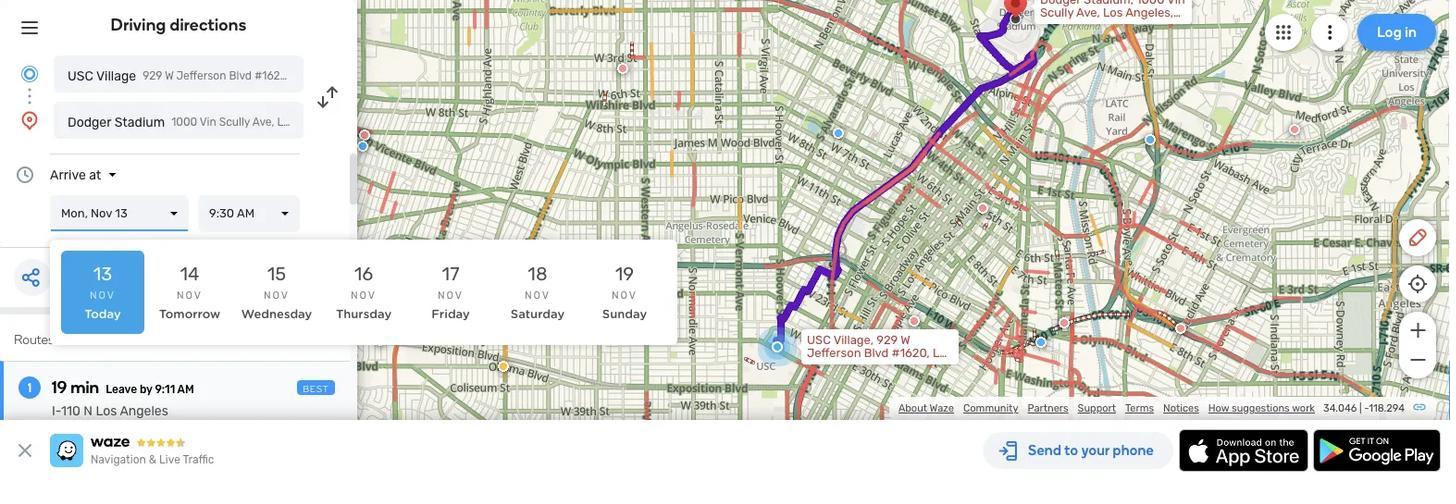 Task type: vqa. For each thing, say whether or not it's contained in the screenshot.


Task type: locate. For each thing, give the bounding box(es) containing it.
wednesday
[[241, 307, 312, 321]]

1 horizontal spatial jefferson
[[807, 346, 862, 361]]

13 up today at the left of page
[[93, 263, 112, 285]]

how
[[1209, 402, 1230, 415]]

nov inside 14 nov tomorrow
[[177, 289, 203, 302]]

blvd
[[229, 69, 252, 82], [865, 346, 889, 361]]

scully
[[1041, 6, 1074, 20]]

stadium,
[[1084, 0, 1134, 7]]

thursday
[[336, 307, 392, 321]]

how suggestions work link
[[1209, 402, 1316, 415]]

929 right the village
[[143, 69, 162, 82]]

0 vertical spatial ca
[[360, 69, 375, 82]]

1 vertical spatial 19
[[52, 378, 67, 398]]

w for village,
[[901, 333, 911, 348]]

2 horizontal spatial angeles,
[[1126, 6, 1174, 20]]

nov up wednesday
[[264, 289, 290, 302]]

nov for 14
[[177, 289, 203, 302]]

jefferson inside the usc village 929 w jefferson blvd #1620, los angeles, ca 90089, usa
[[176, 69, 226, 82]]

w inside "usc village, 929 w jefferson blvd #1620, los angeles, ca 90089, usa"
[[901, 333, 911, 348]]

19 up i-
[[52, 378, 67, 398]]

zoom out image
[[1407, 349, 1430, 371]]

angeles,
[[1126, 6, 1174, 20], [313, 69, 358, 82], [807, 359, 856, 374]]

x image
[[14, 440, 36, 462]]

929 for village,
[[877, 333, 898, 348]]

am inside list box
[[237, 206, 255, 221]]

states
[[1140, 19, 1177, 33]]

nov up thursday
[[351, 289, 377, 302]]

dodger stadium, 1000 vin scully ave, los angeles, california, united states
[[1041, 0, 1186, 33]]

nov up saturday
[[525, 289, 551, 302]]

929
[[143, 69, 162, 82], [877, 333, 898, 348]]

0 horizontal spatial w
[[165, 69, 174, 82]]

jefferson inside "usc village, 929 w jefferson blvd #1620, los angeles, ca 90089, usa"
[[807, 346, 862, 361]]

90089, inside "usc village, 929 w jefferson blvd #1620, los angeles, ca 90089, usa"
[[877, 359, 917, 374]]

19
[[616, 263, 634, 285], [52, 378, 67, 398]]

15
[[267, 263, 286, 285]]

1 vertical spatial 929
[[877, 333, 898, 348]]

17
[[442, 263, 460, 285]]

0 vertical spatial dodger
[[1041, 0, 1081, 7]]

about
[[899, 402, 928, 415]]

0 horizontal spatial 90089,
[[378, 69, 414, 82]]

i-
[[52, 404, 61, 419]]

usa inside the usc village 929 w jefferson blvd #1620, los angeles, ca 90089, usa
[[417, 69, 439, 82]]

2 vertical spatial angeles,
[[807, 359, 856, 374]]

1 vertical spatial 90089,
[[877, 359, 917, 374]]

0 vertical spatial blvd
[[229, 69, 252, 82]]

nov for 17
[[438, 289, 464, 302]]

19 inside 19 nov sunday
[[616, 263, 634, 285]]

dodger left 'stadium'
[[68, 114, 111, 130]]

1 vertical spatial #1620,
[[892, 346, 930, 361]]

dodger
[[1041, 0, 1081, 7], [68, 114, 111, 130]]

nov up friday
[[438, 289, 464, 302]]

w
[[165, 69, 174, 82], [901, 333, 911, 348]]

0 horizontal spatial #1620,
[[255, 69, 290, 82]]

blvd for village,
[[865, 346, 889, 361]]

19 up sunday
[[616, 263, 634, 285]]

1 vertical spatial angeles,
[[313, 69, 358, 82]]

nov inside 18 nov saturday
[[525, 289, 551, 302]]

mon,
[[61, 206, 88, 221]]

18 nov saturday
[[511, 263, 565, 321]]

1 horizontal spatial 13
[[115, 206, 128, 221]]

nov inside 17 nov friday
[[438, 289, 464, 302]]

#1620,
[[255, 69, 290, 82], [892, 346, 930, 361]]

angeles, inside the usc village 929 w jefferson blvd #1620, los angeles, ca 90089, usa
[[313, 69, 358, 82]]

usa
[[417, 69, 439, 82], [919, 359, 943, 374]]

90089, inside the usc village 929 w jefferson blvd #1620, los angeles, ca 90089, usa
[[378, 69, 414, 82]]

34.046
[[1324, 402, 1358, 415]]

pencil image
[[1407, 227, 1430, 249]]

0 vertical spatial am
[[237, 206, 255, 221]]

road closed image up "usc village, 929 w jefferson blvd #1620, los angeles, ca 90089, usa"
[[909, 316, 920, 327]]

#1620, for village
[[255, 69, 290, 82]]

1 vertical spatial jefferson
[[807, 346, 862, 361]]

nov inside 13 nov today
[[90, 289, 116, 302]]

partners link
[[1028, 402, 1069, 415]]

n
[[84, 404, 93, 419]]

dodger for dodger stadium
[[68, 114, 111, 130]]

w up dodger stadium button
[[165, 69, 174, 82]]

nov inside list box
[[91, 206, 112, 221]]

1000
[[1137, 0, 1165, 7]]

police image
[[833, 128, 844, 139], [1145, 134, 1157, 145], [357, 141, 369, 152]]

nov
[[91, 206, 112, 221], [90, 289, 116, 302], [177, 289, 203, 302], [264, 289, 290, 302], [351, 289, 377, 302], [438, 289, 464, 302], [525, 289, 551, 302], [612, 289, 638, 302]]

14 option
[[148, 251, 231, 334]]

0 vertical spatial usc
[[68, 68, 93, 83]]

saturday
[[511, 307, 565, 321]]

i-110 n los angeles
[[52, 404, 168, 419]]

nov inside 19 nov sunday
[[612, 289, 638, 302]]

blvd inside "usc village, 929 w jefferson blvd #1620, los angeles, ca 90089, usa"
[[865, 346, 889, 361]]

0 horizontal spatial 19
[[52, 378, 67, 398]]

1 horizontal spatial am
[[237, 206, 255, 221]]

dodger up the california,
[[1041, 0, 1081, 7]]

nov up sunday
[[612, 289, 638, 302]]

ca inside the usc village 929 w jefferson blvd #1620, los angeles, ca 90089, usa
[[360, 69, 375, 82]]

0 horizontal spatial blvd
[[229, 69, 252, 82]]

road closed image
[[909, 316, 920, 327], [1176, 323, 1187, 334]]

usc left village,
[[807, 333, 831, 348]]

0 horizontal spatial angeles,
[[313, 69, 358, 82]]

nov for 15
[[264, 289, 290, 302]]

16 option
[[322, 251, 406, 334]]

link image
[[1413, 400, 1428, 415]]

am
[[237, 206, 255, 221], [177, 383, 194, 396]]

nov up tomorrow
[[177, 289, 203, 302]]

#1620, inside "usc village, 929 w jefferson blvd #1620, los angeles, ca 90089, usa"
[[892, 346, 930, 361]]

nov for 18
[[525, 289, 551, 302]]

driving
[[111, 15, 166, 35]]

0 horizontal spatial dodger
[[68, 114, 111, 130]]

1 horizontal spatial angeles,
[[807, 359, 856, 374]]

arrive
[[50, 167, 86, 182]]

18
[[528, 263, 548, 285]]

nov inside '16 nov thursday'
[[351, 289, 377, 302]]

0 vertical spatial #1620,
[[255, 69, 290, 82]]

929 inside "usc village, 929 w jefferson blvd #1620, los angeles, ca 90089, usa"
[[877, 333, 898, 348]]

jefferson for village
[[176, 69, 226, 82]]

nov inside 15 nov wednesday
[[264, 289, 290, 302]]

90089, for village
[[378, 69, 414, 82]]

los inside dodger stadium, 1000 vin scully ave, los angeles, california, united states
[[1104, 6, 1123, 20]]

13 right mon,
[[115, 206, 128, 221]]

1 vertical spatial ca
[[858, 359, 874, 374]]

1 horizontal spatial usc
[[807, 333, 831, 348]]

17 nov friday
[[432, 263, 470, 321]]

angeles, inside dodger stadium, 1000 vin scully ave, los angeles, california, united states
[[1126, 6, 1174, 20]]

usc inside "usc village, 929 w jefferson blvd #1620, los angeles, ca 90089, usa"
[[807, 333, 831, 348]]

0 horizontal spatial 929
[[143, 69, 162, 82]]

village
[[96, 68, 136, 83]]

1 horizontal spatial w
[[901, 333, 911, 348]]

jefferson
[[176, 69, 226, 82], [807, 346, 862, 361]]

ave,
[[1077, 6, 1101, 20]]

0 vertical spatial 929
[[143, 69, 162, 82]]

angeles, inside "usc village, 929 w jefferson blvd #1620, los angeles, ca 90089, usa"
[[807, 359, 856, 374]]

w for village
[[165, 69, 174, 82]]

0 vertical spatial 90089,
[[378, 69, 414, 82]]

dodger inside dodger stadium, 1000 vin scully ave, los angeles, california, united states
[[1041, 0, 1081, 7]]

ca for village,
[[858, 359, 874, 374]]

nov for 19
[[612, 289, 638, 302]]

police image
[[1036, 337, 1047, 348]]

nov up today at the left of page
[[90, 289, 116, 302]]

ca inside "usc village, 929 w jefferson blvd #1620, los angeles, ca 90089, usa"
[[858, 359, 874, 374]]

0 vertical spatial 19
[[616, 263, 634, 285]]

mon, nov 13
[[61, 206, 128, 221]]

1 horizontal spatial #1620,
[[892, 346, 930, 361]]

driving directions
[[111, 15, 247, 35]]

partners
[[1028, 402, 1069, 415]]

0 horizontal spatial road closed image
[[909, 316, 920, 327]]

waze
[[930, 402, 955, 415]]

angeles
[[120, 404, 168, 419]]

usc left the village
[[68, 68, 93, 83]]

road closed image up notices
[[1176, 323, 1187, 334]]

1 vertical spatial blvd
[[865, 346, 889, 361]]

0 vertical spatial 13
[[115, 206, 128, 221]]

dodger inside button
[[68, 114, 111, 130]]

nov right mon,
[[91, 206, 112, 221]]

los
[[1104, 6, 1123, 20], [293, 69, 311, 82], [933, 346, 953, 361], [96, 404, 117, 419]]

929 right village,
[[877, 333, 898, 348]]

w right village,
[[901, 333, 911, 348]]

0 horizontal spatial am
[[177, 383, 194, 396]]

dodger stadium
[[68, 114, 165, 130]]

ca
[[360, 69, 375, 82], [858, 359, 874, 374]]

1 horizontal spatial blvd
[[865, 346, 889, 361]]

1 vertical spatial dodger
[[68, 114, 111, 130]]

1 vertical spatial usc
[[807, 333, 831, 348]]

usc for village,
[[807, 333, 831, 348]]

1 vertical spatial am
[[177, 383, 194, 396]]

9:30 am list box
[[198, 195, 300, 232]]

1 horizontal spatial ca
[[858, 359, 874, 374]]

notices link
[[1164, 402, 1200, 415]]

am right 9:30
[[237, 206, 255, 221]]

usa inside "usc village, 929 w jefferson blvd #1620, los angeles, ca 90089, usa"
[[919, 359, 943, 374]]

929 inside the usc village 929 w jefferson blvd #1620, los angeles, ca 90089, usa
[[143, 69, 162, 82]]

angeles, for village,
[[807, 359, 856, 374]]

1 horizontal spatial usa
[[919, 359, 943, 374]]

0 horizontal spatial usa
[[417, 69, 439, 82]]

am right 9:11
[[177, 383, 194, 396]]

0 horizontal spatial usc
[[68, 68, 93, 83]]

0 horizontal spatial ca
[[360, 69, 375, 82]]

w inside the usc village 929 w jefferson blvd #1620, los angeles, ca 90089, usa
[[165, 69, 174, 82]]

0 horizontal spatial jefferson
[[176, 69, 226, 82]]

0 vertical spatial jefferson
[[176, 69, 226, 82]]

usc
[[68, 68, 93, 83], [807, 333, 831, 348]]

blvd inside the usc village 929 w jefferson blvd #1620, los angeles, ca 90089, usa
[[229, 69, 252, 82]]

los inside the usc village 929 w jefferson blvd #1620, los angeles, ca 90089, usa
[[293, 69, 311, 82]]

1 horizontal spatial dodger
[[1041, 0, 1081, 7]]

0 vertical spatial usa
[[417, 69, 439, 82]]

suggestions
[[1232, 402, 1291, 415]]

0 horizontal spatial 13
[[93, 263, 112, 285]]

1 vertical spatial usa
[[919, 359, 943, 374]]

road closed image
[[618, 63, 629, 74], [1290, 124, 1301, 135], [359, 130, 370, 141], [978, 203, 989, 214], [1059, 318, 1070, 329]]

1 horizontal spatial 90089,
[[877, 359, 917, 374]]

#1620, inside the usc village 929 w jefferson blvd #1620, los angeles, ca 90089, usa
[[255, 69, 290, 82]]

1 vertical spatial 13
[[93, 263, 112, 285]]

notices
[[1164, 402, 1200, 415]]

0 vertical spatial angeles,
[[1126, 6, 1174, 20]]

9:30 am
[[209, 206, 255, 221]]

1 vertical spatial w
[[901, 333, 911, 348]]

1 horizontal spatial 19
[[616, 263, 634, 285]]

0 vertical spatial w
[[165, 69, 174, 82]]

sunday
[[603, 307, 647, 321]]

14
[[180, 263, 200, 285]]

90089,
[[378, 69, 414, 82], [877, 359, 917, 374]]

17 option
[[409, 251, 493, 334]]

navigation
[[91, 454, 146, 467]]

1 horizontal spatial 929
[[877, 333, 898, 348]]

-
[[1365, 402, 1370, 415]]

13
[[115, 206, 128, 221], [93, 263, 112, 285]]

jefferson for village,
[[807, 346, 862, 361]]

19 option
[[583, 251, 667, 334]]



Task type: describe. For each thing, give the bounding box(es) containing it.
stadium
[[114, 114, 165, 130]]

about waze community partners support terms notices how suggestions work 34.046 | -118.294
[[899, 402, 1406, 415]]

usa for village
[[417, 69, 439, 82]]

friday
[[432, 307, 470, 321]]

united
[[1100, 19, 1137, 33]]

usa for village,
[[919, 359, 943, 374]]

9:11
[[155, 383, 175, 396]]

929 for village
[[143, 69, 162, 82]]

15 option
[[235, 251, 319, 334]]

9:30
[[209, 206, 234, 221]]

work
[[1293, 402, 1316, 415]]

angeles, for village
[[313, 69, 358, 82]]

13 nov today
[[85, 263, 121, 321]]

california,
[[1041, 19, 1097, 33]]

1 horizontal spatial road closed image
[[1176, 323, 1187, 334]]

13 inside list box
[[115, 206, 128, 221]]

terms
[[1126, 402, 1155, 415]]

current location image
[[19, 63, 41, 85]]

live
[[159, 454, 180, 467]]

usc village, 929 w jefferson blvd #1620, los angeles, ca 90089, usa
[[807, 333, 953, 374]]

arrive at
[[50, 167, 101, 182]]

1 horizontal spatial police image
[[833, 128, 844, 139]]

0 horizontal spatial police image
[[357, 141, 369, 152]]

directions
[[170, 15, 247, 35]]

19 for min
[[52, 378, 67, 398]]

los inside "usc village, 929 w jefferson blvd #1620, los angeles, ca 90089, usa"
[[933, 346, 953, 361]]

hazard image
[[498, 361, 509, 372]]

&
[[149, 454, 157, 467]]

mon, nov 13 list box
[[50, 195, 189, 232]]

at
[[89, 167, 101, 182]]

18 option
[[496, 251, 580, 334]]

#1620, for village,
[[892, 346, 930, 361]]

2 horizontal spatial police image
[[1145, 134, 1157, 145]]

15 nov wednesday
[[241, 263, 312, 321]]

13 inside 13 nov today
[[93, 263, 112, 285]]

110
[[61, 404, 80, 419]]

hazard image
[[375, 335, 386, 346]]

vin
[[1168, 0, 1186, 7]]

|
[[1360, 402, 1363, 415]]

118.294
[[1370, 402, 1406, 415]]

19 for nov
[[616, 263, 634, 285]]

tomorrow
[[159, 307, 221, 321]]

navigation & live traffic
[[91, 454, 214, 467]]

support
[[1078, 402, 1117, 415]]

min
[[71, 378, 99, 398]]

nov for mon,
[[91, 206, 112, 221]]

19 nov sunday
[[603, 263, 647, 321]]

14 nov tomorrow
[[159, 263, 221, 321]]

blvd for village
[[229, 69, 252, 82]]

location image
[[19, 109, 41, 131]]

am inside 19 min leave by 9:11 am
[[177, 383, 194, 396]]

dodger stadium button
[[54, 102, 304, 139]]

today
[[85, 307, 121, 321]]

routes
[[14, 332, 54, 348]]

best
[[303, 383, 330, 394]]

16 nov thursday
[[336, 263, 392, 321]]

16
[[354, 263, 373, 285]]

leave
[[106, 383, 137, 396]]

community link
[[964, 402, 1019, 415]]

terms link
[[1126, 402, 1155, 415]]

ca for village
[[360, 69, 375, 82]]

dodger for dodger stadium, 1000 vin scully ave, los angeles, california, united states
[[1041, 0, 1081, 7]]

13 option
[[61, 251, 144, 334]]

village,
[[834, 333, 874, 348]]

nov for 16
[[351, 289, 377, 302]]

clock image
[[14, 164, 36, 186]]

19 min leave by 9:11 am
[[52, 378, 194, 398]]

about waze link
[[899, 402, 955, 415]]

community
[[964, 402, 1019, 415]]

by
[[140, 383, 152, 396]]

traffic
[[183, 454, 214, 467]]

1
[[28, 380, 32, 396]]

90089, for village,
[[877, 359, 917, 374]]

support link
[[1078, 402, 1117, 415]]

usc for village
[[68, 68, 93, 83]]

zoom in image
[[1407, 319, 1430, 342]]

usc village 929 w jefferson blvd #1620, los angeles, ca 90089, usa
[[68, 68, 439, 83]]

nov for 13
[[90, 289, 116, 302]]



